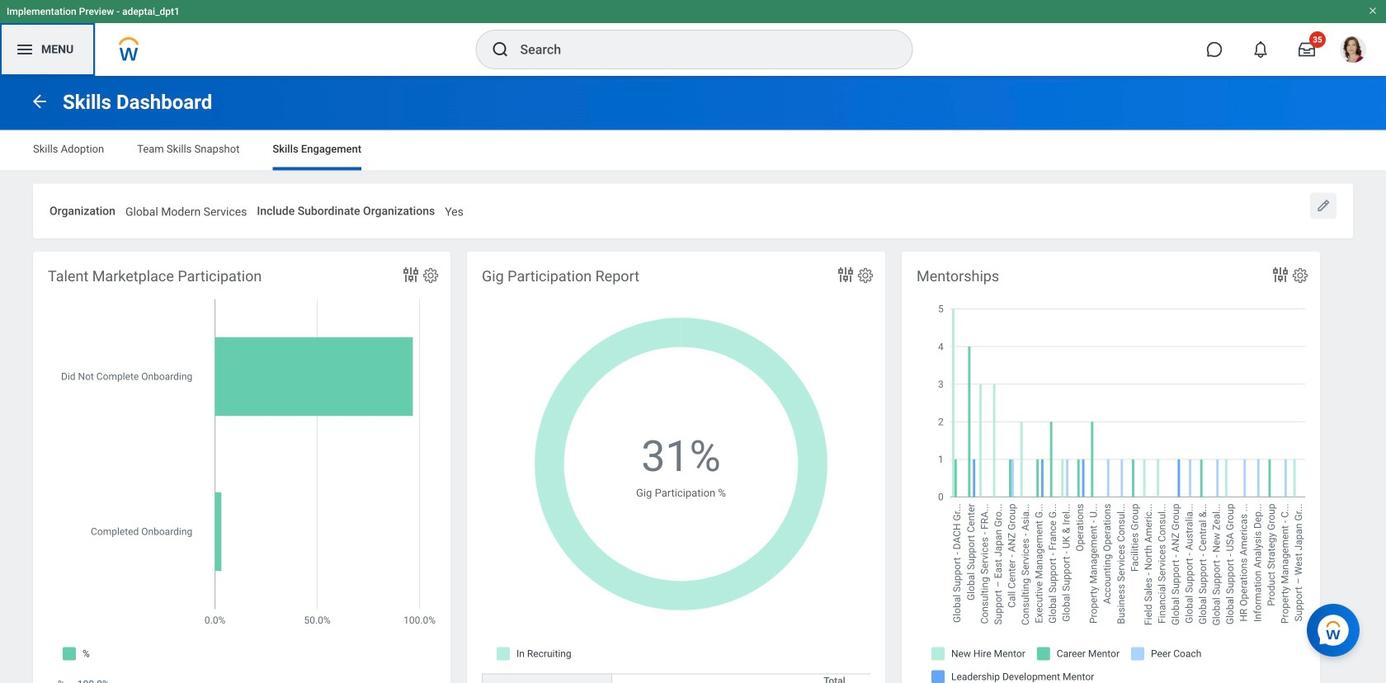 Task type: vqa. For each thing, say whether or not it's contained in the screenshot.
Configure Talent Marketplace Participation Image Configure and view chart data icon
yes



Task type: describe. For each thing, give the bounding box(es) containing it.
configure and view chart data image for configure gig participation report image
[[836, 265, 856, 285]]

justify image
[[15, 40, 35, 59]]

configure talent marketplace participation image
[[422, 267, 440, 285]]

talent marketplace participation element
[[33, 252, 451, 683]]

mentorships element
[[902, 252, 1320, 683]]

search image
[[491, 40, 510, 59]]

configure and view chart data image for configure talent marketplace participation image
[[401, 265, 421, 285]]

gig participation report element
[[467, 252, 1058, 683]]

profile logan mcneil image
[[1340, 36, 1367, 66]]

row inside gig participation report element
[[482, 674, 1058, 683]]

notifications large image
[[1253, 41, 1269, 58]]

column header inside gig participation report element
[[482, 674, 612, 683]]



Task type: locate. For each thing, give the bounding box(es) containing it.
None text field
[[125, 195, 247, 224], [445, 195, 464, 224], [125, 195, 247, 224], [445, 195, 464, 224]]

2 configure and view chart data image from the left
[[836, 265, 856, 285]]

configure mentorships image
[[1292, 267, 1310, 285]]

inbox large image
[[1299, 41, 1316, 58]]

1 configure and view chart data image from the left
[[401, 265, 421, 285]]

0 horizontal spatial configure and view chart data image
[[401, 265, 421, 285]]

configure and view chart data image inside talent marketplace participation element
[[401, 265, 421, 285]]

configure and view chart data image inside gig participation report element
[[836, 265, 856, 285]]

close environment banner image
[[1368, 6, 1378, 16]]

configure gig participation report image
[[857, 267, 875, 285]]

banner
[[0, 0, 1387, 76]]

edit image
[[1316, 198, 1332, 214]]

1 horizontal spatial configure and view chart data image
[[836, 265, 856, 285]]

tab list
[[17, 131, 1370, 170]]

configure and view chart data image left configure gig participation report image
[[836, 265, 856, 285]]

% image
[[77, 678, 119, 683]]

Search Workday  search field
[[520, 31, 879, 68]]

previous page image
[[30, 91, 50, 111]]

column header
[[482, 674, 612, 683]]

main content
[[0, 76, 1387, 683]]

row
[[482, 674, 1058, 683]]

configure and view chart data image
[[401, 265, 421, 285], [836, 265, 856, 285]]

configure and view chart data image left configure talent marketplace participation image
[[401, 265, 421, 285]]



